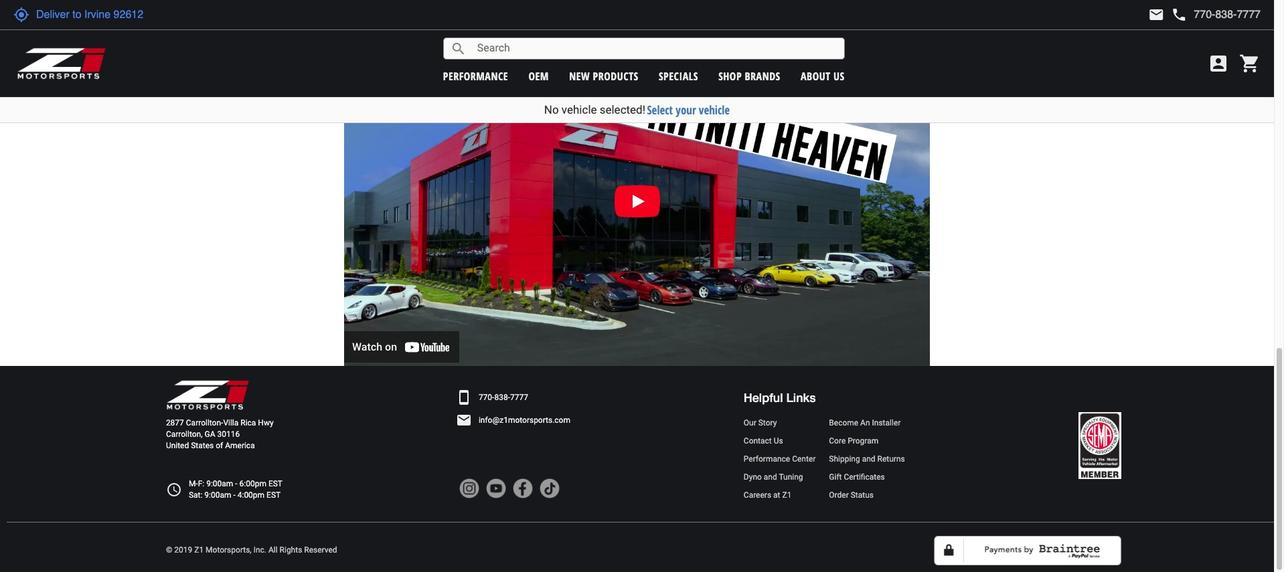 Task type: describe. For each thing, give the bounding box(es) containing it.
0 vertical spatial est
[[269, 480, 283, 489]]

z1 for careers at z1
[[783, 491, 792, 501]]

new products
[[569, 69, 639, 83]]

z1 company logo image
[[166, 380, 250, 411]]

enthusiasts
[[344, 19, 389, 29]]

reserved
[[304, 546, 337, 555]]

facebook link image
[[513, 479, 533, 499]]

shipping and returns link
[[829, 454, 905, 466]]

performance
[[744, 455, 791, 464]]

1 vertical spatial 9:00am
[[205, 491, 231, 501]]

customers
[[755, 19, 796, 29]]

0 vertical spatial 9:00am
[[206, 480, 233, 489]]

careers
[[744, 491, 772, 501]]

838-
[[495, 393, 510, 402]]

z1 motorsports logo image
[[17, 47, 107, 80]]

©
[[166, 546, 172, 555]]

become an installer
[[829, 419, 901, 428]]

story
[[759, 419, 777, 428]]

0 vertical spatial we
[[344, 5, 357, 15]]

smartphone
[[456, 390, 472, 406]]

upgrades
[[670, 5, 707, 15]]

1 vertical spatial est
[[267, 491, 281, 501]]

dyno and tuning link
[[744, 472, 816, 484]]

core program link
[[829, 436, 905, 448]]

tuning
[[779, 473, 804, 482]]

of inside we provide expert advice, affordable parts and service, and intelligent performance upgrades and installation.  z1 started and remains as a group of z enthusiasts that wanted to do what they loved doing.  we take great pride in our work and appreciate our customers for giving us this opportunity.
[[912, 5, 920, 15]]

pride
[[611, 19, 631, 29]]

shop brands
[[719, 69, 781, 83]]

about us
[[801, 69, 845, 83]]

shop
[[719, 69, 742, 83]]

products
[[593, 69, 639, 83]]

appreciate
[[697, 19, 738, 29]]

helpful
[[744, 391, 783, 405]]

dyno
[[744, 473, 762, 482]]

and up appreciate
[[709, 5, 724, 15]]

mail phone
[[1149, 7, 1188, 23]]

opportunity.
[[865, 19, 911, 29]]

careers at z1
[[744, 491, 792, 501]]

work
[[658, 19, 677, 29]]

returns
[[878, 455, 905, 464]]

an
[[861, 419, 871, 428]]

and up loved
[[512, 5, 526, 15]]

youtube link image
[[486, 479, 506, 499]]

expert
[[390, 5, 415, 15]]

as
[[869, 5, 878, 15]]

shipping
[[829, 455, 861, 464]]

advice,
[[418, 5, 445, 15]]

shipping and returns
[[829, 455, 905, 464]]

and right the dyno
[[764, 473, 778, 482]]

search
[[451, 41, 467, 57]]

order status
[[829, 491, 874, 501]]

vehicle inside no vehicle selected! select your vehicle
[[562, 103, 597, 117]]

intelligent
[[578, 5, 616, 15]]

giving
[[812, 19, 835, 29]]

parts
[[489, 5, 509, 15]]

contact us link
[[744, 436, 816, 448]]

our
[[744, 419, 757, 428]]

performance center
[[744, 455, 816, 464]]

affordable
[[448, 5, 487, 15]]

center
[[793, 455, 816, 464]]

program
[[848, 437, 879, 446]]

we provide expert advice, affordable parts and service, and intelligent performance upgrades and installation.  z1 started and remains as a group of z enthusiasts that wanted to do what they loved doing.  we take great pride in our work and appreciate our customers for giving us this opportunity.
[[344, 5, 928, 29]]

at
[[774, 491, 781, 501]]

gift certificates
[[829, 473, 885, 482]]

dyno and tuning
[[744, 473, 804, 482]]

no vehicle selected! select your vehicle
[[544, 102, 730, 118]]

states
[[191, 441, 214, 451]]

z1 inside we provide expert advice, affordable parts and service, and intelligent performance upgrades and installation.  z1 started and remains as a group of z enthusiasts that wanted to do what they loved doing.  we take great pride in our work and appreciate our customers for giving us this opportunity.
[[775, 5, 785, 15]]

of inside 2877 carrollton-villa rica hwy carrollton, ga 30116 united states of america
[[216, 441, 223, 451]]

ga
[[205, 430, 215, 439]]

hwy
[[258, 419, 274, 428]]

2 our from the left
[[740, 19, 753, 29]]

and up take
[[561, 5, 576, 15]]

contact us
[[744, 437, 784, 446]]

all
[[269, 546, 278, 555]]

shopping_cart
[[1240, 53, 1261, 74]]

service,
[[529, 5, 559, 15]]

contact
[[744, 437, 772, 446]]

Search search field
[[467, 38, 844, 59]]

7777
[[510, 393, 528, 402]]

email
[[456, 413, 472, 429]]

villa
[[223, 419, 239, 428]]

phone link
[[1172, 7, 1261, 23]]

smartphone 770-838-7777
[[456, 390, 528, 406]]

z1 for © 2019 z1 motorsports, inc. all rights reserved
[[194, 546, 204, 555]]

rica
[[241, 419, 256, 428]]

info@z1motorsports.com link
[[479, 415, 571, 427]]

group
[[887, 5, 910, 15]]

wanted
[[409, 19, 437, 29]]

© 2019 z1 motorsports, inc. all rights reserved
[[166, 546, 337, 555]]

6:00pm
[[240, 480, 267, 489]]



Task type: locate. For each thing, give the bounding box(es) containing it.
1 horizontal spatial our
[[740, 19, 753, 29]]

that
[[391, 19, 406, 29]]

2877 carrollton-villa rica hwy carrollton, ga 30116 united states of america
[[166, 419, 274, 451]]

z1 right "at"
[[783, 491, 792, 501]]

us down our story link
[[774, 437, 784, 446]]

united
[[166, 441, 189, 451]]

no
[[544, 103, 559, 117]]

and down upgrades
[[680, 19, 694, 29]]

do
[[450, 19, 460, 29]]

1 vertical spatial performance
[[443, 69, 508, 83]]

1 our from the left
[[643, 19, 656, 29]]

order
[[829, 491, 849, 501]]

instagram link image
[[459, 479, 480, 499]]

1 horizontal spatial we
[[555, 19, 568, 29]]

take
[[570, 19, 587, 29]]

our story link
[[744, 418, 816, 429]]

9:00am right f:
[[206, 480, 233, 489]]

our
[[643, 19, 656, 29], [740, 19, 753, 29]]

our right in
[[643, 19, 656, 29]]

0 horizontal spatial performance
[[443, 69, 508, 83]]

specials
[[659, 69, 699, 83]]

shop brands link
[[719, 69, 781, 83]]

4:00pm
[[238, 491, 265, 501]]

- left 6:00pm
[[235, 480, 238, 489]]

new products link
[[569, 69, 639, 83]]

links
[[787, 391, 816, 405]]

oem
[[529, 69, 549, 83]]

and
[[512, 5, 526, 15], [561, 5, 576, 15], [709, 5, 724, 15], [819, 5, 833, 15], [680, 19, 694, 29], [863, 455, 876, 464], [764, 473, 778, 482]]

2 vertical spatial z1
[[194, 546, 204, 555]]

30116
[[217, 430, 240, 439]]

1 horizontal spatial us
[[834, 69, 845, 83]]

z1 right the 2019
[[194, 546, 204, 555]]

-
[[235, 480, 238, 489], [233, 491, 236, 501]]

2019
[[174, 546, 192, 555]]

motorsports,
[[206, 546, 252, 555]]

new
[[569, 69, 590, 83]]

access_time m-f: 9:00am - 6:00pm est sat: 9:00am - 4:00pm est
[[166, 480, 283, 501]]

our left customers
[[740, 19, 753, 29]]

us for about us
[[834, 69, 845, 83]]

and up giving
[[819, 5, 833, 15]]

account_box
[[1208, 53, 1230, 74]]

started
[[788, 5, 816, 15]]

core program
[[829, 437, 879, 446]]

z1 up customers
[[775, 5, 785, 15]]

us for contact us
[[774, 437, 784, 446]]

of left the z
[[912, 5, 920, 15]]

we up enthusiasts
[[344, 5, 357, 15]]

1 vertical spatial -
[[233, 491, 236, 501]]

1 vertical spatial us
[[774, 437, 784, 446]]

1 horizontal spatial performance
[[618, 5, 667, 15]]

performance down search
[[443, 69, 508, 83]]

1 horizontal spatial vehicle
[[699, 102, 730, 118]]

core
[[829, 437, 846, 446]]

sema member logo image
[[1079, 413, 1122, 480]]

0 horizontal spatial of
[[216, 441, 223, 451]]

us
[[837, 19, 846, 29]]

2877
[[166, 419, 184, 428]]

a
[[880, 5, 885, 15]]

m-
[[189, 480, 198, 489]]

est right the 4:00pm
[[267, 491, 281, 501]]

us inside the contact us link
[[774, 437, 784, 446]]

0 vertical spatial z1
[[775, 5, 785, 15]]

0 vertical spatial of
[[912, 5, 920, 15]]

0 horizontal spatial us
[[774, 437, 784, 446]]

0 vertical spatial us
[[834, 69, 845, 83]]

9:00am
[[206, 480, 233, 489], [205, 491, 231, 501]]

oem link
[[529, 69, 549, 83]]

us
[[834, 69, 845, 83], [774, 437, 784, 446]]

about us link
[[801, 69, 845, 83]]

0 vertical spatial performance
[[618, 5, 667, 15]]

this
[[849, 19, 863, 29]]

shopping_cart link
[[1237, 53, 1261, 74]]

vehicle
[[699, 102, 730, 118], [562, 103, 597, 117]]

0 vertical spatial -
[[235, 480, 238, 489]]

great
[[589, 19, 609, 29]]

for
[[799, 19, 809, 29]]

1 vertical spatial z1
[[783, 491, 792, 501]]

est right 6:00pm
[[269, 480, 283, 489]]

america
[[225, 441, 255, 451]]

vehicle right your
[[699, 102, 730, 118]]

performance center link
[[744, 454, 816, 466]]

vehicle right "no"
[[562, 103, 597, 117]]

of down 30116
[[216, 441, 223, 451]]

and down core program link
[[863, 455, 876, 464]]

0 horizontal spatial our
[[643, 19, 656, 29]]

we left take
[[555, 19, 568, 29]]

us right about
[[834, 69, 845, 83]]

mail
[[1149, 7, 1165, 23]]

1 vertical spatial of
[[216, 441, 223, 451]]

gift
[[829, 473, 842, 482]]

selected!
[[600, 103, 646, 117]]

email info@z1motorsports.com
[[456, 413, 571, 429]]

specials link
[[659, 69, 699, 83]]

performance link
[[443, 69, 508, 83]]

in
[[634, 19, 640, 29]]

sat:
[[189, 491, 203, 501]]

carrollton-
[[186, 419, 223, 428]]

access_time
[[166, 483, 182, 499]]

phone
[[1172, 7, 1188, 23]]

become
[[829, 419, 859, 428]]

helpful links
[[744, 391, 816, 405]]

performance
[[618, 5, 667, 15], [443, 69, 508, 83]]

status
[[851, 491, 874, 501]]

gift certificates link
[[829, 472, 905, 484]]

select
[[647, 102, 673, 118]]

performance inside we provide expert advice, affordable parts and service, and intelligent performance upgrades and installation.  z1 started and remains as a group of z enthusiasts that wanted to do what they loved doing.  we take great pride in our work and appreciate our customers for giving us this opportunity.
[[618, 5, 667, 15]]

about
[[801, 69, 831, 83]]

9:00am right sat:
[[205, 491, 231, 501]]

1 vertical spatial we
[[555, 19, 568, 29]]

1 horizontal spatial of
[[912, 5, 920, 15]]

0 horizontal spatial vehicle
[[562, 103, 597, 117]]

our story
[[744, 419, 777, 428]]

770-838-7777 link
[[479, 392, 528, 404]]

z
[[922, 5, 928, 15]]

account_box link
[[1205, 53, 1233, 74]]

they
[[484, 19, 500, 29]]

tiktok link image
[[540, 479, 560, 499]]

- left the 4:00pm
[[233, 491, 236, 501]]

0 horizontal spatial we
[[344, 5, 357, 15]]

remains
[[836, 5, 866, 15]]

rights
[[280, 546, 302, 555]]

performance up in
[[618, 5, 667, 15]]

certificates
[[844, 473, 885, 482]]

brands
[[745, 69, 781, 83]]

loved
[[503, 19, 524, 29]]



Task type: vqa. For each thing, say whether or not it's contained in the screenshot.
the Z1 Motorsports Logo
yes



